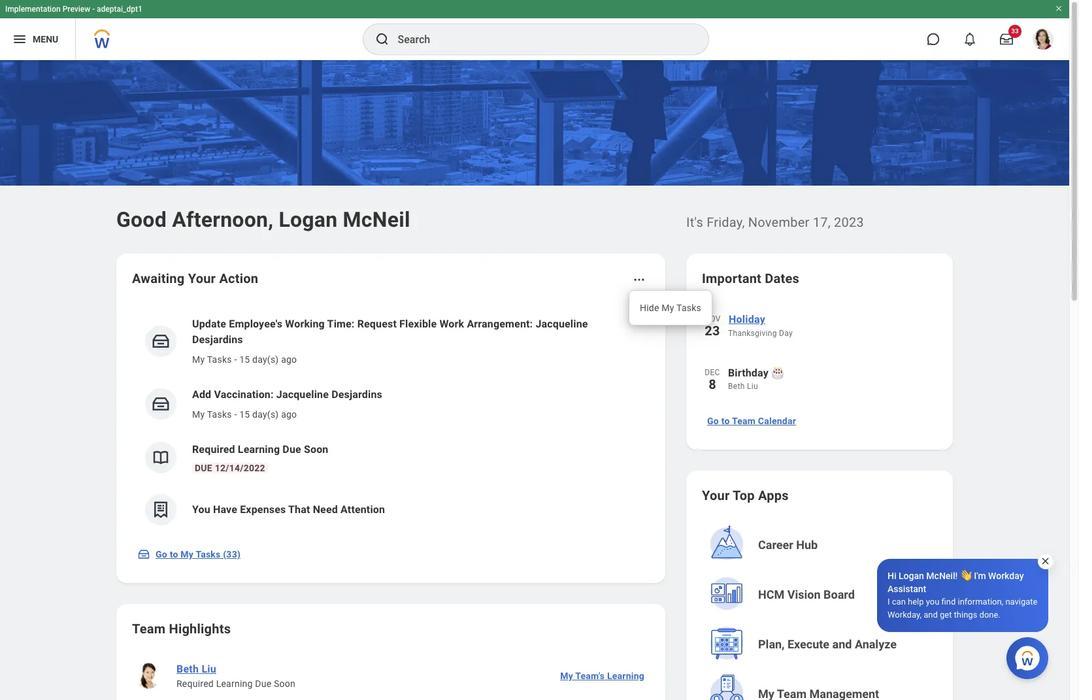 Task type: locate. For each thing, give the bounding box(es) containing it.
0 horizontal spatial go
[[156, 549, 167, 560]]

team highlights
[[132, 621, 231, 637]]

to for my
[[170, 549, 178, 560]]

0 horizontal spatial beth
[[176, 663, 199, 675]]

0 horizontal spatial soon
[[274, 679, 295, 689]]

go for go to my tasks (33)
[[156, 549, 167, 560]]

0 vertical spatial 15
[[239, 354, 250, 365]]

menu banner
[[0, 0, 1069, 60]]

required inside the beth liu required learning due soon
[[176, 679, 214, 689]]

that
[[288, 503, 310, 516]]

1 vertical spatial beth
[[176, 663, 199, 675]]

2 horizontal spatial due
[[283, 443, 301, 456]]

jacqueline right arrangement:
[[536, 318, 588, 330]]

to inside "button"
[[721, 416, 730, 426]]

apps
[[758, 488, 789, 503]]

dates
[[765, 271, 799, 286]]

and down you
[[924, 610, 938, 620]]

1 horizontal spatial due
[[255, 679, 271, 689]]

and left "analyze"
[[832, 637, 852, 651]]

logan inside main content
[[279, 207, 338, 232]]

plan,
[[758, 637, 785, 651]]

- right preview on the top
[[92, 5, 95, 14]]

adeptai_dpt1
[[97, 5, 142, 14]]

preview
[[63, 5, 90, 14]]

attention
[[341, 503, 385, 516]]

to inside button
[[170, 549, 178, 560]]

analyze
[[855, 637, 897, 651]]

holiday button
[[728, 311, 937, 328]]

nov 23
[[704, 314, 721, 339]]

my tasks - 15 day(s) ago
[[192, 354, 297, 365], [192, 409, 297, 420]]

0 vertical spatial jacqueline
[[536, 318, 588, 330]]

nov
[[704, 314, 721, 324]]

0 vertical spatial soon
[[304, 443, 328, 456]]

day
[[779, 329, 793, 338]]

beth down team highlights
[[176, 663, 199, 675]]

1 15 from the top
[[239, 354, 250, 365]]

0 vertical spatial liu
[[747, 382, 758, 391]]

my left 'team's'
[[560, 671, 573, 681]]

1 horizontal spatial logan
[[899, 571, 924, 581]]

vaccination:
[[214, 388, 274, 401]]

go
[[707, 416, 719, 426], [156, 549, 167, 560]]

1 horizontal spatial your
[[702, 488, 730, 503]]

0 horizontal spatial your
[[188, 271, 216, 286]]

1 horizontal spatial go
[[707, 416, 719, 426]]

go to my tasks (33) button
[[132, 541, 248, 567]]

1 vertical spatial due
[[195, 463, 212, 473]]

mcneil!
[[926, 571, 958, 581]]

employee's
[[229, 318, 282, 330]]

liu down birthday
[[747, 382, 758, 391]]

logan inside hi logan mcneil! 👋 i'm workday assistant i can help you find information, navigate workday, and get things done.
[[899, 571, 924, 581]]

calendar
[[758, 416, 796, 426]]

beth liu required learning due soon
[[176, 663, 295, 689]]

0 horizontal spatial to
[[170, 549, 178, 560]]

jacqueline inside update employee's working time: request flexible work arrangement: jacqueline desjardins
[[536, 318, 588, 330]]

things
[[954, 610, 977, 620]]

to
[[721, 416, 730, 426], [170, 549, 178, 560]]

plan, execute and analyze button
[[703, 621, 939, 668]]

1 horizontal spatial beth
[[728, 382, 745, 391]]

my right hide
[[662, 303, 674, 313]]

0 vertical spatial team
[[732, 416, 756, 426]]

highlights
[[169, 621, 231, 637]]

0 vertical spatial ago
[[281, 354, 297, 365]]

hi logan mcneil! 👋 i'm workday assistant i can help you find information, navigate workday, and get things done.
[[888, 571, 1038, 620]]

2 vertical spatial inbox image
[[137, 548, 150, 561]]

1 vertical spatial go
[[156, 549, 167, 560]]

required down beth liu button
[[176, 679, 214, 689]]

go to my tasks (33)
[[156, 549, 241, 560]]

0 vertical spatial desjardins
[[192, 333, 243, 346]]

my left the (33)
[[181, 549, 194, 560]]

inbox image
[[151, 331, 171, 351], [151, 394, 171, 414], [137, 548, 150, 561]]

1 vertical spatial and
[[832, 637, 852, 651]]

0 horizontal spatial and
[[832, 637, 852, 651]]

flexible
[[399, 318, 437, 330]]

1 horizontal spatial liu
[[747, 382, 758, 391]]

liu down highlights
[[202, 663, 216, 675]]

15 up vaccination:
[[239, 354, 250, 365]]

1 horizontal spatial soon
[[304, 443, 328, 456]]

go inside "button"
[[707, 416, 719, 426]]

0 horizontal spatial logan
[[279, 207, 338, 232]]

career
[[758, 538, 793, 552]]

assistant
[[888, 584, 926, 594]]

1 vertical spatial desjardins
[[331, 388, 382, 401]]

go for go to team calendar
[[707, 416, 719, 426]]

0 vertical spatial due
[[283, 443, 301, 456]]

tasks
[[677, 303, 701, 313], [207, 354, 232, 365], [207, 409, 232, 420], [196, 549, 221, 560]]

soon
[[304, 443, 328, 456], [274, 679, 295, 689]]

- down vaccination:
[[234, 409, 237, 420]]

1 vertical spatial required
[[176, 679, 214, 689]]

1 vertical spatial your
[[702, 488, 730, 503]]

- inside the menu banner
[[92, 5, 95, 14]]

information,
[[958, 597, 1003, 607]]

hide my tasks
[[640, 303, 701, 313]]

desjardins
[[192, 333, 243, 346], [331, 388, 382, 401]]

15
[[239, 354, 250, 365], [239, 409, 250, 420]]

my tasks - 15 day(s) ago down vaccination:
[[192, 409, 297, 420]]

0 horizontal spatial liu
[[202, 663, 216, 675]]

ago down add vaccination: jacqueline desjardins
[[281, 409, 297, 420]]

33
[[1011, 27, 1019, 35]]

1 horizontal spatial and
[[924, 610, 938, 620]]

1 vertical spatial inbox image
[[151, 394, 171, 414]]

👋
[[960, 571, 972, 581]]

team left calendar
[[732, 416, 756, 426]]

15 down vaccination:
[[239, 409, 250, 420]]

your top apps
[[702, 488, 789, 503]]

1 vertical spatial my tasks - 15 day(s) ago
[[192, 409, 297, 420]]

2 vertical spatial due
[[255, 679, 271, 689]]

1 vertical spatial to
[[170, 549, 178, 560]]

learning inside the beth liu required learning due soon
[[216, 679, 253, 689]]

0 vertical spatial day(s)
[[252, 354, 279, 365]]

day(s) down employee's
[[252, 354, 279, 365]]

day(s) down add vaccination: jacqueline desjardins
[[252, 409, 279, 420]]

beth inside the beth liu required learning due soon
[[176, 663, 199, 675]]

0 vertical spatial beth
[[728, 382, 745, 391]]

dec 8
[[705, 368, 720, 392]]

team inside "button"
[[732, 416, 756, 426]]

1 vertical spatial ago
[[281, 409, 297, 420]]

team
[[732, 416, 756, 426], [132, 621, 166, 637]]

your left top
[[702, 488, 730, 503]]

important dates
[[702, 271, 799, 286]]

birthday 🎂 beth liu
[[728, 367, 784, 391]]

navigate
[[1006, 597, 1038, 607]]

1 vertical spatial 15
[[239, 409, 250, 420]]

justify image
[[12, 31, 27, 47]]

- up vaccination:
[[234, 354, 237, 365]]

0 horizontal spatial jacqueline
[[276, 388, 329, 401]]

hide
[[640, 303, 659, 313]]

due inside the beth liu required learning due soon
[[255, 679, 271, 689]]

desjardins inside update employee's working time: request flexible work arrangement: jacqueline desjardins
[[192, 333, 243, 346]]

logan
[[279, 207, 338, 232], [899, 571, 924, 581]]

vision
[[787, 588, 821, 601]]

jacqueline right vaccination:
[[276, 388, 329, 401]]

0 vertical spatial my tasks - 15 day(s) ago
[[192, 354, 297, 365]]

liu
[[747, 382, 758, 391], [202, 663, 216, 675]]

1 vertical spatial jacqueline
[[276, 388, 329, 401]]

0 vertical spatial logan
[[279, 207, 338, 232]]

0 vertical spatial go
[[707, 416, 719, 426]]

go down 8
[[707, 416, 719, 426]]

menu
[[33, 34, 58, 44]]

go inside button
[[156, 549, 167, 560]]

afternoon,
[[172, 207, 273, 232]]

1 ago from the top
[[281, 354, 297, 365]]

1 vertical spatial logan
[[899, 571, 924, 581]]

0 vertical spatial and
[[924, 610, 938, 620]]

my
[[662, 303, 674, 313], [192, 354, 205, 365], [192, 409, 205, 420], [181, 549, 194, 560], [560, 671, 573, 681]]

0 horizontal spatial team
[[132, 621, 166, 637]]

ago up add vaccination: jacqueline desjardins
[[281, 354, 297, 365]]

your left action
[[188, 271, 216, 286]]

learning right 'team's'
[[607, 671, 645, 681]]

top
[[733, 488, 755, 503]]

my up the add
[[192, 354, 205, 365]]

0 vertical spatial -
[[92, 5, 95, 14]]

🎂
[[771, 367, 784, 379]]

my tasks - 15 day(s) ago up vaccination:
[[192, 354, 297, 365]]

update
[[192, 318, 226, 330]]

inbox image inside go to my tasks (33) button
[[137, 548, 150, 561]]

you have expenses that need attention button
[[132, 484, 650, 536]]

holiday
[[729, 313, 765, 326]]

2 ago from the top
[[281, 409, 297, 420]]

required inside the awaiting your action list
[[192, 443, 235, 456]]

0 vertical spatial to
[[721, 416, 730, 426]]

1 horizontal spatial jacqueline
[[536, 318, 588, 330]]

get
[[940, 610, 952, 620]]

update employee's working time: request flexible work arrangement: jacqueline desjardins
[[192, 318, 588, 346]]

required up due 12/14/2022
[[192, 443, 235, 456]]

go to team calendar button
[[702, 408, 801, 434]]

learning down beth liu button
[[216, 679, 253, 689]]

beth down birthday
[[728, 382, 745, 391]]

inbox image down 'awaiting'
[[151, 331, 171, 351]]

find
[[942, 597, 956, 607]]

go down dashboard expenses 'icon' at left
[[156, 549, 167, 560]]

0 vertical spatial required
[[192, 443, 235, 456]]

my inside button
[[181, 549, 194, 560]]

need
[[313, 503, 338, 516]]

required
[[192, 443, 235, 456], [176, 679, 214, 689]]

team left highlights
[[132, 621, 166, 637]]

0 horizontal spatial desjardins
[[192, 333, 243, 346]]

inbox image left go to my tasks (33) on the bottom left of the page
[[137, 548, 150, 561]]

1 vertical spatial soon
[[274, 679, 295, 689]]

0 horizontal spatial due
[[195, 463, 212, 473]]

search image
[[374, 31, 390, 47]]

1 vertical spatial liu
[[202, 663, 216, 675]]

due
[[283, 443, 301, 456], [195, 463, 212, 473], [255, 679, 271, 689]]

1 horizontal spatial team
[[732, 416, 756, 426]]

1 horizontal spatial to
[[721, 416, 730, 426]]

work
[[440, 318, 464, 330]]

learning up 12/14/2022
[[238, 443, 280, 456]]

tasks left the (33)
[[196, 549, 221, 560]]

1 vertical spatial day(s)
[[252, 409, 279, 420]]

soon inside the awaiting your action list
[[304, 443, 328, 456]]

beth liu button
[[171, 662, 222, 677]]

inbox image left the add
[[151, 394, 171, 414]]



Task type: describe. For each thing, give the bounding box(es) containing it.
hcm vision board
[[758, 588, 855, 601]]

beth inside birthday 🎂 beth liu
[[728, 382, 745, 391]]

menu button
[[0, 18, 75, 60]]

awaiting your action
[[132, 271, 258, 286]]

tasks down the update
[[207, 354, 232, 365]]

dec
[[705, 368, 720, 377]]

tasks right hide
[[677, 303, 701, 313]]

workday,
[[888, 610, 922, 620]]

plan, execute and analyze
[[758, 637, 897, 651]]

1 vertical spatial -
[[234, 354, 237, 365]]

awaiting your action list
[[132, 306, 650, 536]]

profile logan mcneil image
[[1033, 29, 1054, 52]]

team's
[[575, 671, 605, 681]]

add vaccination: jacqueline desjardins
[[192, 388, 382, 401]]

x image
[[1041, 556, 1050, 566]]

important
[[702, 271, 762, 286]]

i
[[888, 597, 890, 607]]

implementation
[[5, 5, 61, 14]]

thanksgiving
[[728, 329, 777, 338]]

you
[[192, 503, 210, 516]]

0 vertical spatial your
[[188, 271, 216, 286]]

arrangement:
[[467, 318, 533, 330]]

my team's learning button
[[555, 663, 650, 689]]

1 my tasks - 15 day(s) ago from the top
[[192, 354, 297, 365]]

(33)
[[223, 549, 241, 560]]

implementation preview -   adeptai_dpt1
[[5, 5, 142, 14]]

2 my tasks - 15 day(s) ago from the top
[[192, 409, 297, 420]]

good afternoon, logan mcneil
[[116, 207, 410, 232]]

done.
[[980, 610, 1001, 620]]

8
[[709, 377, 716, 392]]

Search Workday  search field
[[398, 25, 681, 54]]

expenses
[[240, 503, 286, 516]]

1 day(s) from the top
[[252, 354, 279, 365]]

2 15 from the top
[[239, 409, 250, 420]]

awaiting
[[132, 271, 185, 286]]

1 vertical spatial team
[[132, 621, 166, 637]]

book open image
[[151, 448, 171, 467]]

learning inside the awaiting your action list
[[238, 443, 280, 456]]

my inside button
[[560, 671, 573, 681]]

liu inside birthday 🎂 beth liu
[[747, 382, 758, 391]]

12/14/2022
[[215, 463, 265, 473]]

board
[[824, 588, 855, 601]]

notifications large image
[[963, 33, 977, 46]]

you have expenses that need attention
[[192, 503, 385, 516]]

learning inside button
[[607, 671, 645, 681]]

23
[[705, 323, 720, 339]]

hcm vision board button
[[703, 571, 939, 618]]

inbox large image
[[1000, 33, 1013, 46]]

related actions image
[[633, 273, 646, 286]]

close environment banner image
[[1055, 5, 1063, 12]]

1 horizontal spatial desjardins
[[331, 388, 382, 401]]

liu inside the beth liu required learning due soon
[[202, 663, 216, 675]]

required learning due soon
[[192, 443, 328, 456]]

my team's learning
[[560, 671, 645, 681]]

it's friday, november 17, 2023
[[686, 214, 864, 230]]

33 button
[[992, 25, 1022, 54]]

and inside hi logan mcneil! 👋 i'm workday assistant i can help you find information, navigate workday, and get things done.
[[924, 610, 938, 620]]

0 vertical spatial inbox image
[[151, 331, 171, 351]]

november
[[748, 214, 810, 230]]

add
[[192, 388, 211, 401]]

hub
[[796, 538, 818, 552]]

good
[[116, 207, 167, 232]]

due 12/14/2022
[[195, 463, 265, 473]]

it's
[[686, 214, 703, 230]]

tasks inside button
[[196, 549, 221, 560]]

hcm
[[758, 588, 785, 601]]

execute
[[788, 637, 830, 651]]

workday
[[988, 571, 1024, 581]]

career hub button
[[703, 522, 939, 569]]

friday,
[[707, 214, 745, 230]]

good afternoon, logan mcneil main content
[[0, 60, 1069, 700]]

tasks down the add
[[207, 409, 232, 420]]

i'm
[[974, 571, 986, 581]]

important dates element
[[702, 303, 937, 405]]

mcneil
[[343, 207, 410, 232]]

2023
[[834, 214, 864, 230]]

request
[[357, 318, 397, 330]]

dashboard expenses image
[[151, 500, 171, 520]]

action
[[219, 271, 258, 286]]

2 day(s) from the top
[[252, 409, 279, 420]]

my down the add
[[192, 409, 205, 420]]

hi
[[888, 571, 897, 581]]

holiday thanksgiving day
[[728, 313, 793, 338]]

working
[[285, 318, 325, 330]]

can
[[892, 597, 906, 607]]

you
[[926, 597, 940, 607]]

to for team
[[721, 416, 730, 426]]

2 vertical spatial -
[[234, 409, 237, 420]]

career hub
[[758, 538, 818, 552]]

soon inside the beth liu required learning due soon
[[274, 679, 295, 689]]

and inside button
[[832, 637, 852, 651]]

have
[[213, 503, 237, 516]]

time:
[[327, 318, 355, 330]]

help
[[908, 597, 924, 607]]



Task type: vqa. For each thing, say whether or not it's contained in the screenshot.
topmost "ago"
yes



